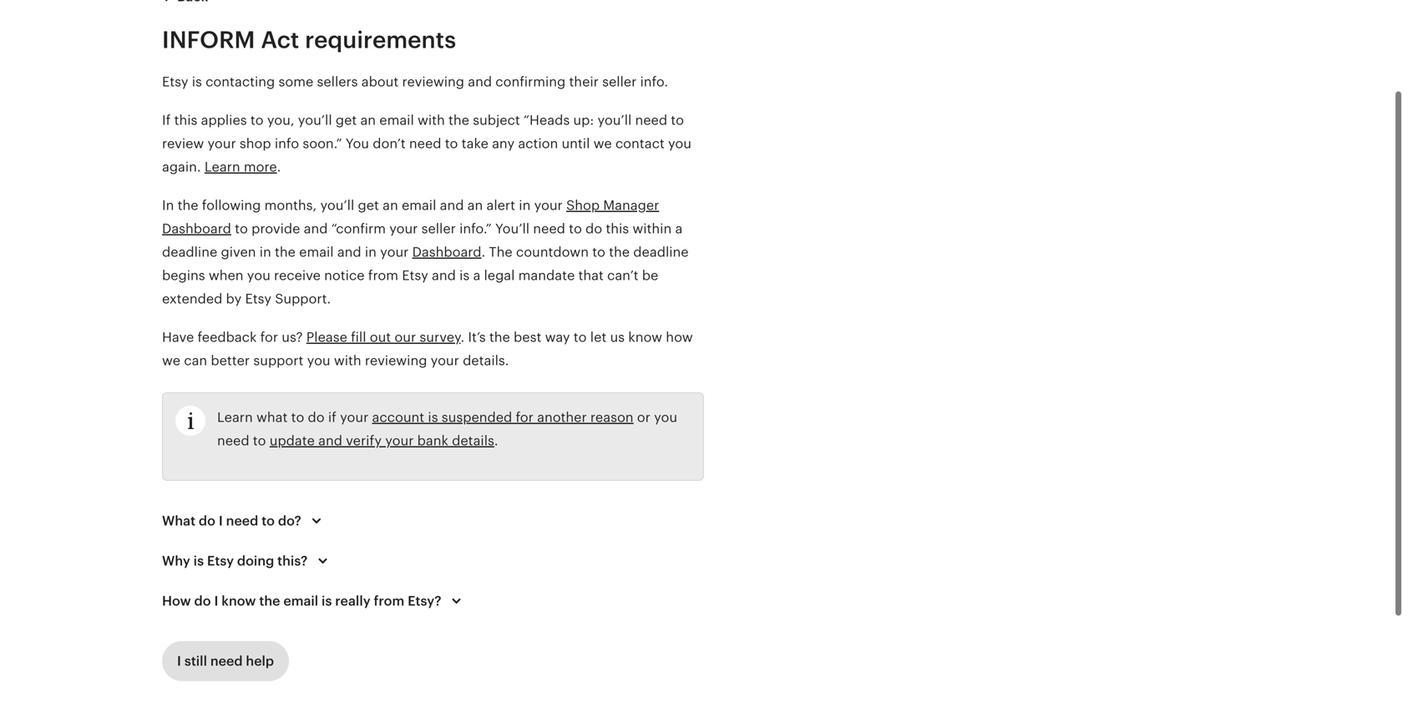Task type: describe. For each thing, give the bounding box(es) containing it.
your down "shop manager dashboard" link
[[380, 245, 409, 260]]

better
[[211, 353, 250, 369]]

you'll
[[496, 221, 530, 236]]

is right why in the left of the page
[[194, 554, 204, 569]]

deadline inside to provide and "confirm your seller info." you'll need to do this within a deadline given in the email and in your
[[162, 245, 217, 260]]

. down info
[[277, 160, 281, 175]]

dashboard link
[[412, 245, 482, 260]]

and up info."
[[440, 198, 464, 213]]

if
[[162, 113, 171, 128]]

soon."
[[303, 136, 342, 151]]

i still need help link
[[162, 642, 289, 682]]

need inside to provide and "confirm your seller info." you'll need to do this within a deadline given in the email and in your
[[533, 221, 566, 236]]

get inside if this applies to you, you'll get an email with the subject "heads up: you'll need to review your shop info soon." you don't need to take any action until we contact you again.
[[336, 113, 357, 128]]

reason
[[591, 410, 634, 425]]

this inside if this applies to you, you'll get an email with the subject "heads up: you'll need to review your shop info soon." you don't need to take any action until we contact you again.
[[174, 113, 198, 128]]

the inside if this applies to you, you'll get an email with the subject "heads up: you'll need to review your shop info soon." you don't need to take any action until we contact you again.
[[449, 113, 470, 128]]

or you need to
[[217, 410, 678, 449]]

support
[[254, 353, 304, 369]]

and inside ". the countdown to the deadline begins when you receive notice from etsy and is a legal mandate that can't be extended by etsy support."
[[432, 268, 456, 283]]

with inside if this applies to you, you'll get an email with the subject "heads up: you'll need to review your shop info soon." you don't need to take any action until we contact you again.
[[418, 113, 445, 128]]

what do i need to do? button
[[147, 501, 342, 541]]

what do i need to do?
[[162, 514, 301, 529]]

you'll up soon."
[[298, 113, 332, 128]]

you'll up "confirm
[[320, 198, 355, 213]]

learn more .
[[205, 160, 281, 175]]

update and verify your bank details .
[[270, 434, 499, 449]]

you inside . it's the best way to let us know how we can better support you with reviewing your details.
[[307, 353, 331, 369]]

up:
[[574, 113, 594, 128]]

their
[[569, 74, 599, 89]]

months,
[[265, 198, 317, 213]]

action
[[518, 136, 558, 151]]

why is etsy doing this?
[[162, 554, 308, 569]]

our
[[395, 330, 416, 345]]

within
[[633, 221, 672, 236]]

need up contact
[[635, 113, 668, 128]]

inform
[[162, 27, 255, 53]]

or
[[637, 410, 651, 425]]

2 horizontal spatial an
[[468, 198, 483, 213]]

have
[[162, 330, 194, 345]]

any
[[492, 136, 515, 151]]

bank
[[418, 434, 449, 449]]

dashboard inside the shop manager dashboard
[[162, 221, 231, 236]]

confirming
[[496, 74, 566, 89]]

really
[[335, 594, 371, 609]]

your left shop
[[534, 198, 563, 213]]

how do i know the email is really from etsy? button
[[147, 582, 482, 622]]

is left really
[[322, 594, 332, 609]]

1 horizontal spatial seller
[[603, 74, 637, 89]]

fill
[[351, 330, 366, 345]]

we inside . it's the best way to let us know how we can better support you with reviewing your details.
[[162, 353, 181, 369]]

following
[[202, 198, 261, 213]]

i inside 'link'
[[177, 654, 181, 669]]

review
[[162, 136, 204, 151]]

sellers
[[317, 74, 358, 89]]

details
[[452, 434, 495, 449]]

us?
[[282, 330, 303, 345]]

1 vertical spatial dashboard
[[412, 245, 482, 260]]

the inside how do i know the email is really from etsy? dropdown button
[[259, 594, 280, 609]]

the inside . it's the best way to let us know how we can better support you with reviewing your details.
[[490, 330, 510, 345]]

alert
[[487, 198, 516, 213]]

out
[[370, 330, 391, 345]]

a inside to provide and "confirm your seller info." you'll need to do this within a deadline given in the email and in your
[[676, 221, 683, 236]]

your down account
[[385, 434, 414, 449]]

don't
[[373, 136, 406, 151]]

way
[[545, 330, 570, 345]]

etsy is contacting some sellers about reviewing and confirming their seller info.
[[162, 74, 672, 89]]

details.
[[463, 353, 509, 369]]

you inside ". the countdown to the deadline begins when you receive notice from etsy and is a legal mandate that can't be extended by etsy support."
[[247, 268, 271, 283]]

with inside . it's the best way to let us know how we can better support you with reviewing your details.
[[334, 353, 362, 369]]

you'll right up:
[[598, 113, 632, 128]]

how do i know the email is really from etsy?
[[162, 594, 442, 609]]

applies
[[201, 113, 247, 128]]

verify
[[346, 434, 382, 449]]

need inside dropdown button
[[226, 514, 258, 529]]

the right the in
[[178, 198, 198, 213]]

1 horizontal spatial an
[[383, 198, 398, 213]]

please fill out our survey link
[[306, 330, 461, 345]]

be
[[642, 268, 659, 283]]

learn more link
[[205, 160, 277, 175]]

the inside ". the countdown to the deadline begins when you receive notice from etsy and is a legal mandate that can't be extended by etsy support."
[[609, 245, 630, 260]]

i for know
[[214, 594, 218, 609]]

you inside if this applies to you, you'll get an email with the subject "heads up: you'll need to review your shop info soon." you don't need to take any action until we contact you again.
[[668, 136, 692, 151]]

do?
[[278, 514, 301, 529]]

do right how
[[194, 594, 211, 609]]

and up 'notice'
[[337, 245, 362, 260]]

"heads
[[524, 113, 570, 128]]

best
[[514, 330, 542, 345]]

to inside ". the countdown to the deadline begins when you receive notice from etsy and is a legal mandate that can't be extended by etsy support."
[[593, 245, 606, 260]]

begins
[[162, 268, 205, 283]]

is up bank
[[428, 410, 438, 425]]

how
[[162, 594, 191, 609]]

account is suspended for another reason link
[[372, 410, 634, 425]]

etsy right by
[[245, 292, 272, 307]]

some
[[279, 74, 314, 89]]

to inside dropdown button
[[262, 514, 275, 529]]

and down months,
[[304, 221, 328, 236]]

inform act requirements
[[162, 27, 456, 53]]

by
[[226, 292, 242, 307]]

extended
[[162, 292, 223, 307]]

again.
[[162, 160, 201, 175]]

mandate
[[519, 268, 575, 283]]

the
[[489, 245, 513, 260]]

doing
[[237, 554, 274, 569]]

feedback
[[198, 330, 257, 345]]

update
[[270, 434, 315, 449]]

to inside . it's the best way to let us know how we can better support you with reviewing your details.
[[574, 330, 587, 345]]

suspended
[[442, 410, 512, 425]]

1 horizontal spatial for
[[516, 410, 534, 425]]

to provide and "confirm your seller info." you'll need to do this within a deadline given in the email and in your
[[162, 221, 683, 260]]

an inside if this applies to you, you'll get an email with the subject "heads up: you'll need to review your shop info soon." you don't need to take any action until we contact you again.
[[361, 113, 376, 128]]

do right what
[[199, 514, 216, 529]]

still
[[185, 654, 207, 669]]



Task type: vqa. For each thing, say whether or not it's contained in the screenshot.
let
yes



Task type: locate. For each thing, give the bounding box(es) containing it.
know inside . it's the best way to let us know how we can better support you with reviewing your details.
[[629, 330, 663, 345]]

please
[[306, 330, 348, 345]]

reviewing down our
[[365, 353, 427, 369]]

"confirm
[[332, 221, 386, 236]]

a
[[676, 221, 683, 236], [473, 268, 481, 283]]

an up "confirm
[[383, 198, 398, 213]]

i
[[219, 514, 223, 529], [214, 594, 218, 609], [177, 654, 181, 669]]

1 horizontal spatial dashboard
[[412, 245, 482, 260]]

1 vertical spatial i
[[214, 594, 218, 609]]

is down dashboard link
[[460, 268, 470, 283]]

etsy inside dropdown button
[[207, 554, 234, 569]]

need up why is etsy doing this? dropdown button
[[226, 514, 258, 529]]

email inside dropdown button
[[284, 594, 319, 609]]

your down applies
[[208, 136, 236, 151]]

given
[[221, 245, 256, 260]]

etsy up if
[[162, 74, 188, 89]]

with down the fill
[[334, 353, 362, 369]]

support.
[[275, 292, 331, 307]]

1 horizontal spatial with
[[418, 113, 445, 128]]

0 horizontal spatial this
[[174, 113, 198, 128]]

learn left what
[[217, 410, 253, 425]]

0 horizontal spatial a
[[473, 268, 481, 283]]

. left the
[[482, 245, 486, 260]]

0 vertical spatial this
[[174, 113, 198, 128]]

you'll
[[298, 113, 332, 128], [598, 113, 632, 128], [320, 198, 355, 213]]

you right contact
[[668, 136, 692, 151]]

let
[[591, 330, 607, 345]]

reviewing right about
[[402, 74, 465, 89]]

0 vertical spatial reviewing
[[402, 74, 465, 89]]

email
[[380, 113, 414, 128], [402, 198, 437, 213], [299, 245, 334, 260], [284, 594, 319, 609]]

in down provide
[[260, 245, 271, 260]]

1 horizontal spatial in
[[365, 245, 377, 260]]

more
[[244, 160, 277, 175]]

. inside ". the countdown to the deadline begins when you receive notice from etsy and is a legal mandate that can't be extended by etsy support."
[[482, 245, 486, 260]]

from left etsy?
[[374, 594, 405, 609]]

know down why is etsy doing this?
[[222, 594, 256, 609]]

can't
[[608, 268, 639, 283]]

contacting
[[206, 74, 275, 89]]

the inside to provide and "confirm your seller info." you'll need to do this within a deadline given in the email and in your
[[275, 245, 296, 260]]

what
[[162, 514, 196, 529]]

1 vertical spatial seller
[[422, 221, 456, 236]]

0 horizontal spatial for
[[260, 330, 278, 345]]

i for need
[[219, 514, 223, 529]]

1 horizontal spatial get
[[358, 198, 379, 213]]

0 horizontal spatial in
[[260, 245, 271, 260]]

and up subject
[[468, 74, 492, 89]]

need left update
[[217, 434, 249, 449]]

0 vertical spatial for
[[260, 330, 278, 345]]

i left 'still'
[[177, 654, 181, 669]]

. inside . it's the best way to let us know how we can better support you with reviewing your details.
[[461, 330, 465, 345]]

need up countdown
[[533, 221, 566, 236]]

learn left more
[[205, 160, 240, 175]]

i right what
[[219, 514, 223, 529]]

1 vertical spatial this
[[606, 221, 629, 236]]

. left it's
[[461, 330, 465, 345]]

in down "confirm
[[365, 245, 377, 260]]

if this applies to you, you'll get an email with the subject "heads up: you'll need to review your shop info soon." you don't need to take any action until we contact you again.
[[162, 113, 692, 175]]

your right "confirm
[[390, 221, 418, 236]]

dashboard down the in
[[162, 221, 231, 236]]

etsy?
[[408, 594, 442, 609]]

we right until
[[594, 136, 612, 151]]

account
[[372, 410, 425, 425]]

1 horizontal spatial this
[[606, 221, 629, 236]]

2 horizontal spatial in
[[519, 198, 531, 213]]

know right "us"
[[629, 330, 663, 345]]

1 horizontal spatial deadline
[[634, 245, 689, 260]]

. it's the best way to let us know how we can better support you with reviewing your details.
[[162, 330, 693, 369]]

the right it's
[[490, 330, 510, 345]]

this down manager
[[606, 221, 629, 236]]

the up take
[[449, 113, 470, 128]]

an
[[361, 113, 376, 128], [383, 198, 398, 213], [468, 198, 483, 213]]

you
[[346, 136, 369, 151]]

1 vertical spatial we
[[162, 353, 181, 369]]

need
[[635, 113, 668, 128], [409, 136, 442, 151], [533, 221, 566, 236], [217, 434, 249, 449], [226, 514, 258, 529], [210, 654, 243, 669]]

0 vertical spatial dashboard
[[162, 221, 231, 236]]

the down doing
[[259, 594, 280, 609]]

an up you
[[361, 113, 376, 128]]

survey
[[420, 330, 461, 345]]

email inside if this applies to you, you'll get an email with the subject "heads up: you'll need to review your shop info soon." you don't need to take any action until we contact you again.
[[380, 113, 414, 128]]

you down have feedback for us? please fill out our survey
[[307, 353, 331, 369]]

1 vertical spatial for
[[516, 410, 534, 425]]

an up info."
[[468, 198, 483, 213]]

0 vertical spatial learn
[[205, 160, 240, 175]]

your down survey on the top
[[431, 353, 459, 369]]

why is etsy doing this? button
[[147, 541, 348, 582]]

the down provide
[[275, 245, 296, 260]]

know inside dropdown button
[[222, 594, 256, 609]]

get up you
[[336, 113, 357, 128]]

dashboard down info."
[[412, 245, 482, 260]]

us
[[610, 330, 625, 345]]

and
[[468, 74, 492, 89], [440, 198, 464, 213], [304, 221, 328, 236], [337, 245, 362, 260], [432, 268, 456, 283], [318, 434, 343, 449]]

from right 'notice'
[[368, 268, 399, 283]]

receive
[[274, 268, 321, 283]]

your inside if this applies to you, you'll get an email with the subject "heads up: you'll need to review your shop info soon." you don't need to take any action until we contact you again.
[[208, 136, 236, 151]]

. down account is suspended for another reason link
[[495, 434, 499, 449]]

2 vertical spatial i
[[177, 654, 181, 669]]

a inside ". the countdown to the deadline begins when you receive notice from etsy and is a legal mandate that can't be extended by etsy support."
[[473, 268, 481, 283]]

learn for learn more .
[[205, 160, 240, 175]]

is left contacting
[[192, 74, 202, 89]]

0 vertical spatial get
[[336, 113, 357, 128]]

shop
[[567, 198, 600, 213]]

. the countdown to the deadline begins when you receive notice from etsy and is a legal mandate that can't be extended by etsy support.
[[162, 245, 689, 307]]

until
[[562, 136, 590, 151]]

deadline
[[162, 245, 217, 260], [634, 245, 689, 260]]

is inside ". the countdown to the deadline begins when you receive notice from etsy and is a legal mandate that can't be extended by etsy support."
[[460, 268, 470, 283]]

deadline down within
[[634, 245, 689, 260]]

1 vertical spatial know
[[222, 594, 256, 609]]

with down the etsy is contacting some sellers about reviewing and confirming their seller info.
[[418, 113, 445, 128]]

this
[[174, 113, 198, 128], [606, 221, 629, 236]]

seller inside to provide and "confirm your seller info." you'll need to do this within a deadline given in the email and in your
[[422, 221, 456, 236]]

i right how
[[214, 594, 218, 609]]

0 horizontal spatial get
[[336, 113, 357, 128]]

0 vertical spatial from
[[368, 268, 399, 283]]

seller left info.
[[603, 74, 637, 89]]

reviewing inside . it's the best way to let us know how we can better support you with reviewing your details.
[[365, 353, 427, 369]]

0 vertical spatial with
[[418, 113, 445, 128]]

1 vertical spatial reviewing
[[365, 353, 427, 369]]

do inside to provide and "confirm your seller info." you'll need to do this within a deadline given in the email and in your
[[586, 221, 603, 236]]

you down given
[[247, 268, 271, 283]]

0 vertical spatial seller
[[603, 74, 637, 89]]

when
[[209, 268, 244, 283]]

shop
[[240, 136, 271, 151]]

learn what to do if your account is suspended for another reason
[[217, 410, 634, 425]]

your right if
[[340, 410, 369, 425]]

you
[[668, 136, 692, 151], [247, 268, 271, 283], [307, 353, 331, 369], [654, 410, 678, 425]]

it's
[[468, 330, 486, 345]]

1 vertical spatial from
[[374, 594, 405, 609]]

0 horizontal spatial with
[[334, 353, 362, 369]]

subject
[[473, 113, 520, 128]]

do down shop
[[586, 221, 603, 236]]

from inside dropdown button
[[374, 594, 405, 609]]

to inside the or you need to
[[253, 434, 266, 449]]

1 vertical spatial learn
[[217, 410, 253, 425]]

countdown
[[516, 245, 589, 260]]

the up can't
[[609, 245, 630, 260]]

we
[[594, 136, 612, 151], [162, 353, 181, 369]]

1 vertical spatial get
[[358, 198, 379, 213]]

and down dashboard link
[[432, 268, 456, 283]]

email inside to provide and "confirm your seller info." you'll need to do this within a deadline given in the email and in your
[[299, 245, 334, 260]]

info."
[[460, 221, 492, 236]]

why
[[162, 554, 190, 569]]

0 horizontal spatial deadline
[[162, 245, 217, 260]]

deadline inside ". the countdown to the deadline begins when you receive notice from etsy and is a legal mandate that can't be extended by etsy support."
[[634, 245, 689, 260]]

0 vertical spatial know
[[629, 330, 663, 345]]

another
[[537, 410, 587, 425]]

shop manager dashboard
[[162, 198, 660, 236]]

0 vertical spatial a
[[676, 221, 683, 236]]

seller
[[603, 74, 637, 89], [422, 221, 456, 236]]

email up to provide and "confirm your seller info." you'll need to do this within a deadline given in the email and in your
[[402, 198, 437, 213]]

email up receive
[[299, 245, 334, 260]]

in
[[519, 198, 531, 213], [260, 245, 271, 260], [365, 245, 377, 260]]

need inside the or you need to
[[217, 434, 249, 449]]

email down this?
[[284, 594, 319, 609]]

take
[[462, 136, 489, 151]]

1 vertical spatial a
[[473, 268, 481, 283]]

need right don't
[[409, 136, 442, 151]]

manager
[[604, 198, 660, 213]]

notice
[[324, 268, 365, 283]]

dashboard
[[162, 221, 231, 236], [412, 245, 482, 260]]

0 vertical spatial i
[[219, 514, 223, 529]]

in the following months, you'll get an email and an alert in your
[[162, 198, 567, 213]]

you inside the or you need to
[[654, 410, 678, 425]]

with
[[418, 113, 445, 128], [334, 353, 362, 369]]

you right or
[[654, 410, 678, 425]]

you,
[[267, 113, 295, 128]]

help
[[246, 654, 274, 669]]

do
[[586, 221, 603, 236], [308, 410, 325, 425], [199, 514, 216, 529], [194, 594, 211, 609]]

your
[[208, 136, 236, 151], [534, 198, 563, 213], [390, 221, 418, 236], [380, 245, 409, 260], [431, 353, 459, 369], [340, 410, 369, 425], [385, 434, 414, 449]]

for left another
[[516, 410, 534, 425]]

1 horizontal spatial a
[[676, 221, 683, 236]]

learn for learn what to do if your account is suspended for another reason
[[217, 410, 253, 425]]

for left us? on the top left
[[260, 330, 278, 345]]

about
[[362, 74, 399, 89]]

we inside if this applies to you, you'll get an email with the subject "heads up: you'll need to review your shop info soon." you don't need to take any action until we contact you again.
[[594, 136, 612, 151]]

info
[[275, 136, 299, 151]]

2 deadline from the left
[[634, 245, 689, 260]]

and down if
[[318, 434, 343, 449]]

0 horizontal spatial we
[[162, 353, 181, 369]]

1 horizontal spatial we
[[594, 136, 612, 151]]

need inside 'link'
[[210, 654, 243, 669]]

get up "confirm
[[358, 198, 379, 213]]

your inside . it's the best way to let us know how we can better support you with reviewing your details.
[[431, 353, 459, 369]]

need right 'still'
[[210, 654, 243, 669]]

info.
[[641, 74, 669, 89]]

we down have
[[162, 353, 181, 369]]

1 vertical spatial with
[[334, 353, 362, 369]]

0 horizontal spatial seller
[[422, 221, 456, 236]]

this right if
[[174, 113, 198, 128]]

in right alert
[[519, 198, 531, 213]]

etsy left doing
[[207, 554, 234, 569]]

do left if
[[308, 410, 325, 425]]

this inside to provide and "confirm your seller info." you'll need to do this within a deadline given in the email and in your
[[606, 221, 629, 236]]

0 horizontal spatial know
[[222, 594, 256, 609]]

email up don't
[[380, 113, 414, 128]]

legal
[[484, 268, 515, 283]]

a right within
[[676, 221, 683, 236]]

requirements
[[305, 27, 456, 53]]

get
[[336, 113, 357, 128], [358, 198, 379, 213]]

1 deadline from the left
[[162, 245, 217, 260]]

can
[[184, 353, 207, 369]]

contact
[[616, 136, 665, 151]]

that
[[579, 268, 604, 283]]

0 horizontal spatial dashboard
[[162, 221, 231, 236]]

1 horizontal spatial know
[[629, 330, 663, 345]]

deadline up begins
[[162, 245, 217, 260]]

if
[[328, 410, 337, 425]]

0 vertical spatial we
[[594, 136, 612, 151]]

this?
[[278, 554, 308, 569]]

how
[[666, 330, 693, 345]]

0 horizontal spatial an
[[361, 113, 376, 128]]

from inside ". the countdown to the deadline begins when you receive notice from etsy and is a legal mandate that can't be extended by etsy support."
[[368, 268, 399, 283]]

seller up dashboard link
[[422, 221, 456, 236]]

a left legal
[[473, 268, 481, 283]]

etsy down to provide and "confirm your seller info." you'll need to do this within a deadline given in the email and in your
[[402, 268, 428, 283]]

act
[[261, 27, 299, 53]]



